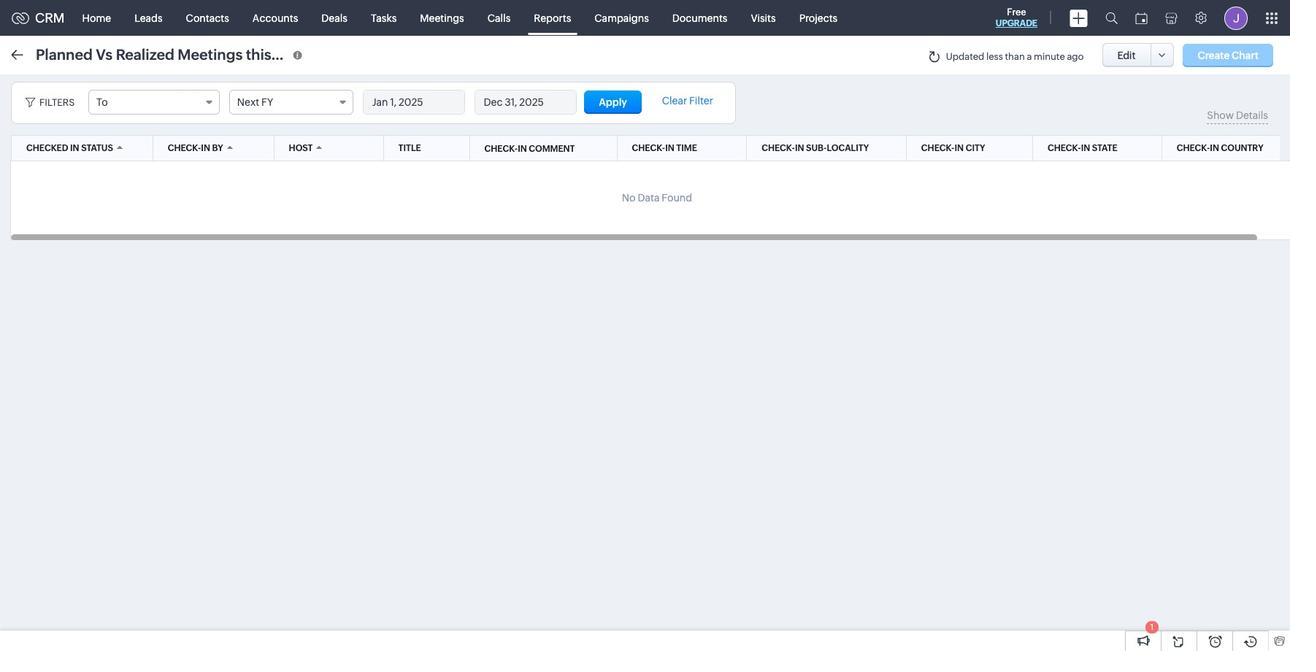 Task type: vqa. For each thing, say whether or not it's contained in the screenshot.
Chats image
no



Task type: locate. For each thing, give the bounding box(es) containing it.
chart
[[1232, 49, 1259, 61]]

accounts link
[[241, 0, 310, 35]]

check-
[[168, 143, 201, 153], [632, 143, 665, 153], [762, 143, 795, 153], [922, 143, 955, 153], [1048, 143, 1081, 153], [1177, 143, 1210, 153], [485, 144, 518, 154]]

logo image
[[12, 12, 29, 24]]

profile image
[[1225, 6, 1248, 30]]

projects
[[799, 12, 838, 24]]

1 horizontal spatial meetings
[[420, 12, 464, 24]]

no data found
[[622, 192, 692, 204]]

meetings link
[[408, 0, 476, 35]]

2 in from the left
[[201, 143, 210, 153]]

in for state
[[1081, 143, 1090, 153]]

MMM D, YYYY text field
[[363, 91, 464, 114], [475, 91, 576, 114]]

check- for check-in comment
[[485, 144, 518, 154]]

8 in from the left
[[518, 144, 527, 154]]

check- left state
[[1048, 143, 1081, 153]]

calls
[[488, 12, 511, 24]]

city
[[966, 143, 985, 153]]

in for status
[[70, 143, 79, 153]]

check- left country
[[1177, 143, 1210, 153]]

meetings left calls 'link'
[[420, 12, 464, 24]]

in left comment
[[518, 144, 527, 154]]

meetings down "contacts"
[[178, 46, 243, 62]]

campaigns
[[595, 12, 649, 24]]

in
[[70, 143, 79, 153], [201, 143, 210, 153], [665, 143, 675, 153], [795, 143, 804, 153], [955, 143, 964, 153], [1081, 143, 1090, 153], [1210, 143, 1220, 153], [518, 144, 527, 154]]

check- left comment
[[485, 144, 518, 154]]

7 check- from the left
[[485, 144, 518, 154]]

create chart button
[[1183, 43, 1274, 67]]

documents link
[[661, 0, 739, 35]]

tasks link
[[359, 0, 408, 35]]

check- for check-in country
[[1177, 143, 1210, 153]]

crm link
[[12, 10, 65, 26]]

4 in from the left
[[795, 143, 804, 153]]

in left city
[[955, 143, 964, 153]]

Next FY field
[[229, 90, 353, 115]]

in left time on the right top
[[665, 143, 675, 153]]

checked
[[26, 143, 68, 153]]

0 horizontal spatial meetings
[[178, 46, 243, 62]]

reports
[[534, 12, 571, 24]]

sub-
[[806, 143, 827, 153]]

free
[[1007, 7, 1026, 18]]

planned
[[36, 46, 93, 62]]

in left sub-
[[795, 143, 804, 153]]

clear filter
[[662, 95, 713, 107]]

calls link
[[476, 0, 522, 35]]

found
[[662, 192, 692, 204]]

3 in from the left
[[665, 143, 675, 153]]

in left by at the top left of page
[[201, 143, 210, 153]]

1
[[1151, 623, 1154, 632]]

search element
[[1097, 0, 1127, 36]]

7 in from the left
[[1210, 143, 1220, 153]]

less
[[987, 51, 1003, 62]]

meetings
[[420, 12, 464, 24], [178, 46, 243, 62]]

in for city
[[955, 143, 964, 153]]

in left state
[[1081, 143, 1090, 153]]

crm
[[35, 10, 65, 26]]

check- for check-in city
[[922, 143, 955, 153]]

in left country
[[1210, 143, 1220, 153]]

3 check- from the left
[[762, 143, 795, 153]]

fy
[[261, 96, 273, 108]]

mmm d, yyyy text field up check-in comment
[[475, 91, 576, 114]]

create
[[1198, 49, 1230, 61]]

in for country
[[1210, 143, 1220, 153]]

deals link
[[310, 0, 359, 35]]

status
[[81, 143, 113, 153]]

6 check- from the left
[[1177, 143, 1210, 153]]

0 horizontal spatial mmm d, yyyy text field
[[363, 91, 464, 114]]

check- left sub-
[[762, 143, 795, 153]]

check- left time on the right top
[[632, 143, 665, 153]]

6 in from the left
[[1081, 143, 1090, 153]]

edit
[[1118, 49, 1136, 61]]

2 check- from the left
[[632, 143, 665, 153]]

4 check- from the left
[[922, 143, 955, 153]]

locality
[[827, 143, 869, 153]]

check- left by at the top left of page
[[168, 143, 201, 153]]

check-in sub-locality
[[762, 143, 869, 153]]

5 in from the left
[[955, 143, 964, 153]]

1 check- from the left
[[168, 143, 201, 153]]

check- for check-in time
[[632, 143, 665, 153]]

a
[[1027, 51, 1032, 62]]

check- left city
[[922, 143, 955, 153]]

check- for check-in sub-locality
[[762, 143, 795, 153]]

this
[[246, 46, 272, 62]]

check-in country
[[1177, 143, 1264, 153]]

deals
[[322, 12, 348, 24]]

2 mmm d, yyyy text field from the left
[[475, 91, 576, 114]]

1 in from the left
[[70, 143, 79, 153]]

filters
[[39, 97, 75, 108]]

check-in city
[[922, 143, 985, 153]]

1 horizontal spatial mmm d, yyyy text field
[[475, 91, 576, 114]]

in for comment
[[518, 144, 527, 154]]

5 check- from the left
[[1048, 143, 1081, 153]]

updated less than a minute ago
[[946, 51, 1084, 62]]

in left status
[[70, 143, 79, 153]]

mmm d, yyyy text field up title
[[363, 91, 464, 114]]

host
[[289, 143, 313, 153]]

apply button
[[584, 91, 642, 114]]



Task type: describe. For each thing, give the bounding box(es) containing it.
calendar image
[[1136, 12, 1148, 24]]

campaigns link
[[583, 0, 661, 35]]

home
[[82, 12, 111, 24]]

leads
[[134, 12, 163, 24]]

check-in time
[[632, 143, 697, 153]]

edit button
[[1102, 43, 1151, 67]]

planned vs realized meetings this month
[[36, 46, 320, 62]]

data
[[638, 192, 660, 204]]

check- for check-in state
[[1048, 143, 1081, 153]]

0 vertical spatial meetings
[[420, 12, 464, 24]]

create chart
[[1198, 49, 1259, 61]]

in for by
[[201, 143, 210, 153]]

create menu element
[[1061, 0, 1097, 35]]

check-in state
[[1048, 143, 1118, 153]]

accounts
[[253, 12, 298, 24]]

minute
[[1034, 51, 1065, 62]]

updated
[[946, 51, 985, 62]]

state
[[1092, 143, 1118, 153]]

visits link
[[739, 0, 788, 35]]

no
[[622, 192, 636, 204]]

leads link
[[123, 0, 174, 35]]

than
[[1005, 51, 1025, 62]]

upgrade
[[996, 18, 1038, 28]]

in for time
[[665, 143, 675, 153]]

documents
[[672, 12, 728, 24]]

title
[[398, 143, 421, 153]]

check-in by
[[168, 143, 223, 153]]

checked in status
[[26, 143, 113, 153]]

visits
[[751, 12, 776, 24]]

ago
[[1067, 51, 1084, 62]]

to
[[96, 96, 108, 108]]

comment
[[529, 144, 575, 154]]

apply
[[599, 96, 627, 108]]

free upgrade
[[996, 7, 1038, 28]]

tasks
[[371, 12, 397, 24]]

month
[[275, 46, 320, 62]]

search image
[[1106, 12, 1118, 24]]

1 vertical spatial meetings
[[178, 46, 243, 62]]

reports link
[[522, 0, 583, 35]]

check-in comment
[[485, 144, 575, 154]]

contacts
[[186, 12, 229, 24]]

1 mmm d, yyyy text field from the left
[[363, 91, 464, 114]]

time
[[677, 143, 697, 153]]

realized
[[116, 46, 174, 62]]

home link
[[71, 0, 123, 35]]

filter
[[689, 95, 713, 107]]

projects link
[[788, 0, 850, 35]]

vs
[[96, 46, 113, 62]]

To field
[[88, 90, 220, 115]]

in for sub-
[[795, 143, 804, 153]]

profile element
[[1216, 0, 1257, 35]]

contacts link
[[174, 0, 241, 35]]

country
[[1221, 143, 1264, 153]]

create menu image
[[1070, 9, 1088, 27]]

by
[[212, 143, 223, 153]]

check- for check-in by
[[168, 143, 201, 153]]

clear
[[662, 95, 687, 107]]

next
[[237, 96, 259, 108]]

next fy
[[237, 96, 273, 108]]



